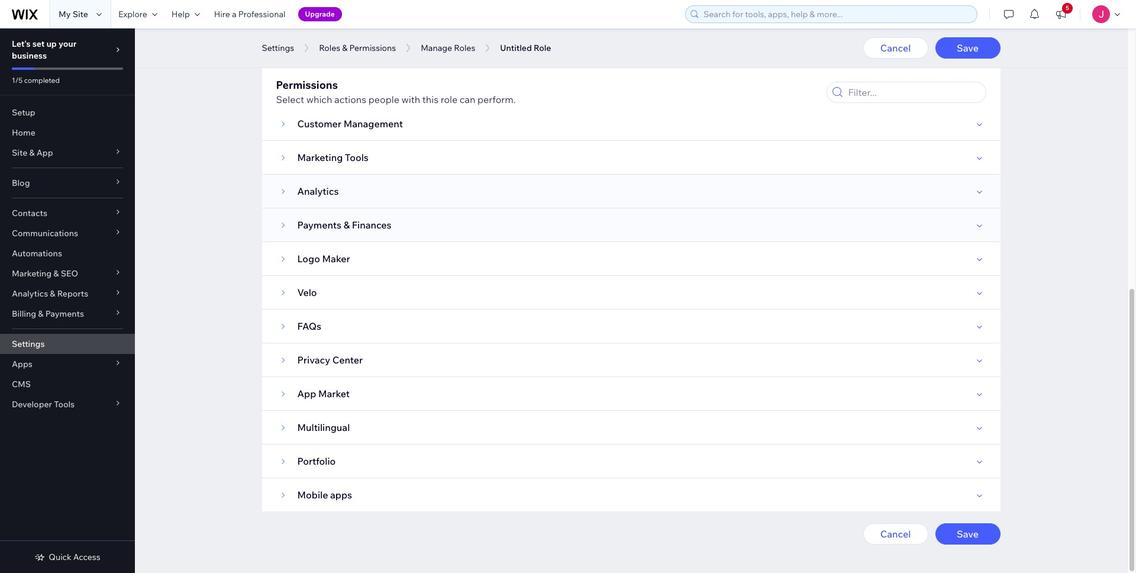 Task type: describe. For each thing, give the bounding box(es) containing it.
help button
[[165, 0, 207, 28]]

& for site
[[29, 147, 35, 158]]

roles & permissions
[[319, 43, 396, 53]]

1/5
[[12, 76, 23, 85]]

untitled
[[501, 43, 532, 53]]

logo
[[298, 253, 320, 265]]

marketing & seo
[[12, 268, 78, 279]]

communications button
[[0, 223, 135, 243]]

apps
[[330, 489, 352, 501]]

settings link
[[0, 334, 135, 354]]

logo maker
[[298, 253, 350, 265]]

developer tools button
[[0, 394, 135, 414]]

home
[[12, 127, 35, 138]]

mobile
[[298, 489, 328, 501]]

select
[[276, 94, 304, 105]]

reports
[[57, 288, 88, 299]]

role
[[534, 43, 551, 53]]

billing
[[12, 308, 36, 319]]

permissions inside permissions select which actions people with this role can perform.
[[276, 78, 338, 92]]

developer tools
[[12, 399, 75, 410]]

explore
[[118, 9, 147, 20]]

customer
[[298, 118, 342, 130]]

cms link
[[0, 374, 135, 394]]

Filter... field
[[845, 82, 983, 102]]

roles inside roles & permissions button
[[319, 43, 341, 53]]

analytics & reports
[[12, 288, 88, 299]]

marketing for marketing & seo
[[12, 268, 52, 279]]

maker
[[322, 253, 350, 265]]

this
[[423, 94, 439, 105]]

quick access button
[[35, 552, 100, 563]]

apps
[[12, 359, 32, 369]]

setup
[[12, 107, 35, 118]]

site for site members
[[298, 50, 315, 62]]

1 save from the top
[[958, 42, 979, 54]]

& for analytics
[[50, 288, 55, 299]]

privacy center
[[298, 354, 363, 366]]

site & app button
[[0, 143, 135, 163]]

& for marketing
[[53, 268, 59, 279]]

upgrade
[[305, 9, 335, 18]]

blog inside dropdown button
[[12, 178, 30, 188]]

permissions inside button
[[350, 43, 396, 53]]

marketing & seo button
[[0, 263, 135, 284]]

analytics & reports button
[[0, 284, 135, 304]]

faqs
[[298, 320, 322, 332]]

actions
[[335, 94, 367, 105]]

seo
[[61, 268, 78, 279]]

& for roles
[[342, 43, 348, 53]]

let's
[[12, 38, 31, 49]]

1 vertical spatial app
[[298, 388, 316, 400]]

automations
[[12, 248, 62, 259]]

site members
[[298, 50, 360, 62]]

cancel button for 1st save button from the bottom of the page
[[864, 523, 929, 545]]

payments inside popup button
[[45, 308, 84, 319]]

automations link
[[0, 243, 135, 263]]

5 button
[[1049, 0, 1075, 28]]

sidebar element
[[0, 28, 135, 573]]

home link
[[0, 123, 135, 143]]

apps button
[[0, 354, 135, 374]]

your
[[59, 38, 77, 49]]

quick access
[[49, 552, 100, 563]]

which
[[307, 94, 332, 105]]

privacy
[[298, 354, 330, 366]]

billing & payments
[[12, 308, 84, 319]]

with
[[402, 94, 421, 105]]

mobile apps
[[298, 489, 352, 501]]

role
[[441, 94, 458, 105]]

hire a professional link
[[207, 0, 293, 28]]

payments & finances
[[298, 219, 392, 231]]

communications
[[12, 228, 78, 239]]

tools for marketing tools
[[345, 152, 369, 163]]

5
[[1066, 4, 1070, 12]]

market
[[318, 388, 350, 400]]

2 cancel from the top
[[881, 528, 911, 540]]

customer management
[[298, 118, 403, 130]]

0 vertical spatial payments
[[298, 219, 342, 231]]

roles inside manage roles button
[[454, 43, 476, 53]]

my
[[59, 9, 71, 20]]

help
[[172, 9, 190, 20]]

manage roles
[[421, 43, 476, 53]]



Task type: vqa. For each thing, say whether or not it's contained in the screenshot.
'Create' in the Create New Site Button
no



Task type: locate. For each thing, give the bounding box(es) containing it.
site
[[73, 9, 88, 20], [298, 50, 315, 62], [12, 147, 27, 158]]

& inside button
[[342, 43, 348, 53]]

cancel button
[[864, 37, 929, 59], [864, 523, 929, 545]]

blog up contacts
[[12, 178, 30, 188]]

contacts
[[12, 208, 47, 218]]

0 vertical spatial cancel button
[[864, 37, 929, 59]]

blog button
[[0, 173, 135, 193]]

site down home on the top left of page
[[12, 147, 27, 158]]

cancel
[[881, 42, 911, 54], [881, 528, 911, 540]]

marketing tools
[[298, 152, 369, 163]]

settings for settings link
[[12, 339, 45, 349]]

portfolio
[[298, 455, 336, 467]]

app
[[37, 147, 53, 158], [298, 388, 316, 400]]

tools inside popup button
[[54, 399, 75, 410]]

setup link
[[0, 102, 135, 123]]

roles down upgrade button
[[319, 43, 341, 53]]

access
[[73, 552, 100, 563]]

1 vertical spatial cancel
[[881, 528, 911, 540]]

settings down 'professional'
[[262, 43, 294, 53]]

1 horizontal spatial app
[[298, 388, 316, 400]]

site & app
[[12, 147, 53, 158]]

tools
[[345, 152, 369, 163], [54, 399, 75, 410]]

0 vertical spatial permissions
[[350, 43, 396, 53]]

0 horizontal spatial roles
[[319, 43, 341, 53]]

permissions up which
[[276, 78, 338, 92]]

Search for tools, apps, help & more... field
[[700, 6, 974, 23]]

business
[[12, 50, 47, 61]]

1 horizontal spatial site
[[73, 9, 88, 20]]

0 vertical spatial blog
[[298, 84, 318, 96]]

1/5 completed
[[12, 76, 60, 85]]

perform.
[[478, 94, 516, 105]]

1 roles from the left
[[319, 43, 341, 53]]

set
[[32, 38, 45, 49]]

analytics for analytics & reports
[[12, 288, 48, 299]]

manage roles button
[[415, 39, 482, 57]]

0 vertical spatial app
[[37, 147, 53, 158]]

app down home 'link'
[[37, 147, 53, 158]]

velo
[[298, 287, 317, 298]]

0 horizontal spatial settings
[[12, 339, 45, 349]]

cancel button for 2nd save button from the bottom of the page
[[864, 37, 929, 59]]

settings button
[[256, 39, 300, 57]]

payments down the analytics & reports dropdown button in the left of the page
[[45, 308, 84, 319]]

developer
[[12, 399, 52, 410]]

&
[[342, 43, 348, 53], [29, 147, 35, 158], [344, 219, 350, 231], [53, 268, 59, 279], [50, 288, 55, 299], [38, 308, 44, 319]]

completed
[[24, 76, 60, 85]]

0 horizontal spatial payments
[[45, 308, 84, 319]]

1 vertical spatial save
[[958, 528, 979, 540]]

0 horizontal spatial app
[[37, 147, 53, 158]]

1 vertical spatial cancel button
[[864, 523, 929, 545]]

0 vertical spatial save button
[[936, 37, 1001, 59]]

0 vertical spatial cancel
[[881, 42, 911, 54]]

1 horizontal spatial permissions
[[350, 43, 396, 53]]

analytics inside dropdown button
[[12, 288, 48, 299]]

marketing inside dropdown button
[[12, 268, 52, 279]]

site for site & app
[[12, 147, 27, 158]]

hire a professional
[[214, 9, 286, 20]]

1 horizontal spatial roles
[[454, 43, 476, 53]]

blog
[[298, 84, 318, 96], [12, 178, 30, 188]]

0 vertical spatial settings
[[262, 43, 294, 53]]

management
[[344, 118, 403, 130]]

2 save from the top
[[958, 528, 979, 540]]

1 vertical spatial permissions
[[276, 78, 338, 92]]

0 horizontal spatial permissions
[[276, 78, 338, 92]]

analytics for analytics
[[298, 185, 339, 197]]

marketing down automations
[[12, 268, 52, 279]]

contacts button
[[0, 203, 135, 223]]

2 cancel button from the top
[[864, 523, 929, 545]]

blog up customer
[[298, 84, 318, 96]]

settings
[[262, 43, 294, 53], [12, 339, 45, 349]]

0 horizontal spatial tools
[[54, 399, 75, 410]]

0 vertical spatial site
[[73, 9, 88, 20]]

0 horizontal spatial marketing
[[12, 268, 52, 279]]

1 horizontal spatial payments
[[298, 219, 342, 231]]

1 horizontal spatial settings
[[262, 43, 294, 53]]

site left members
[[298, 50, 315, 62]]

app inside popup button
[[37, 147, 53, 158]]

center
[[333, 354, 363, 366]]

multilingual
[[298, 422, 350, 433]]

2 roles from the left
[[454, 43, 476, 53]]

marketing for marketing tools
[[298, 152, 343, 163]]

cms
[[12, 379, 31, 390]]

1 vertical spatial tools
[[54, 399, 75, 410]]

members
[[317, 50, 360, 62]]

1 horizontal spatial blog
[[298, 84, 318, 96]]

1 vertical spatial site
[[298, 50, 315, 62]]

manage
[[421, 43, 452, 53]]

0 vertical spatial tools
[[345, 152, 369, 163]]

2 horizontal spatial site
[[298, 50, 315, 62]]

a
[[232, 9, 237, 20]]

settings up apps
[[12, 339, 45, 349]]

0 vertical spatial analytics
[[298, 185, 339, 197]]

settings inside sidebar 'element'
[[12, 339, 45, 349]]

marketing
[[298, 152, 343, 163], [12, 268, 52, 279]]

let's set up your business
[[12, 38, 77, 61]]

untitled role
[[501, 43, 551, 53]]

analytics down marketing tools
[[298, 185, 339, 197]]

1 vertical spatial blog
[[12, 178, 30, 188]]

2 save button from the top
[[936, 523, 1001, 545]]

1 horizontal spatial tools
[[345, 152, 369, 163]]

tools for developer tools
[[54, 399, 75, 410]]

1 horizontal spatial marketing
[[298, 152, 343, 163]]

0 horizontal spatial site
[[12, 147, 27, 158]]

1 save button from the top
[[936, 37, 1001, 59]]

permissions select which actions people with this role can perform.
[[276, 78, 516, 105]]

0 horizontal spatial blog
[[12, 178, 30, 188]]

1 horizontal spatial analytics
[[298, 185, 339, 197]]

0 vertical spatial save
[[958, 42, 979, 54]]

marketing down customer
[[298, 152, 343, 163]]

hire
[[214, 9, 230, 20]]

site inside popup button
[[12, 147, 27, 158]]

analytics up billing
[[12, 288, 48, 299]]

1 vertical spatial payments
[[45, 308, 84, 319]]

finances
[[352, 219, 392, 231]]

up
[[46, 38, 57, 49]]

1 cancel from the top
[[881, 42, 911, 54]]

app market
[[298, 388, 350, 400]]

payments
[[298, 219, 342, 231], [45, 308, 84, 319]]

0 vertical spatial marketing
[[298, 152, 343, 163]]

untitled role button
[[495, 39, 557, 57]]

people
[[369, 94, 400, 105]]

app left market
[[298, 388, 316, 400]]

1 cancel button from the top
[[864, 37, 929, 59]]

my site
[[59, 9, 88, 20]]

settings inside button
[[262, 43, 294, 53]]

roles & permissions button
[[313, 39, 402, 57]]

& for payments
[[344, 219, 350, 231]]

upgrade button
[[298, 7, 342, 21]]

quick
[[49, 552, 71, 563]]

settings for settings button
[[262, 43, 294, 53]]

roles
[[319, 43, 341, 53], [454, 43, 476, 53]]

professional
[[238, 9, 286, 20]]

payments up logo maker
[[298, 219, 342, 231]]

tools down customer management
[[345, 152, 369, 163]]

billing & payments button
[[0, 304, 135, 324]]

site right my
[[73, 9, 88, 20]]

1 vertical spatial marketing
[[12, 268, 52, 279]]

& for billing
[[38, 308, 44, 319]]

1 vertical spatial save button
[[936, 523, 1001, 545]]

1 vertical spatial settings
[[12, 339, 45, 349]]

analytics
[[298, 185, 339, 197], [12, 288, 48, 299]]

permissions up permissions select which actions people with this role can perform.
[[350, 43, 396, 53]]

1 vertical spatial analytics
[[12, 288, 48, 299]]

tools down cms link
[[54, 399, 75, 410]]

0 horizontal spatial analytics
[[12, 288, 48, 299]]

roles right manage
[[454, 43, 476, 53]]

can
[[460, 94, 476, 105]]

2 vertical spatial site
[[12, 147, 27, 158]]



